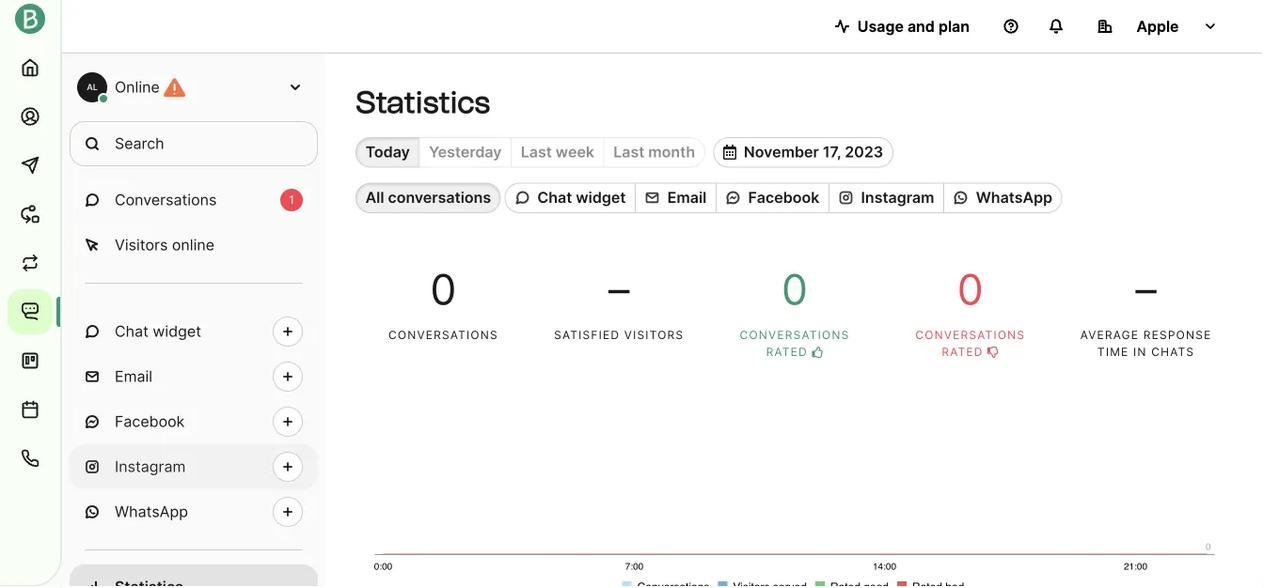 Task type: locate. For each thing, give the bounding box(es) containing it.
conversations
[[115, 191, 217, 209]]

all conversations
[[366, 189, 491, 207]]

chat inside button
[[537, 189, 572, 207]]

0 horizontal spatial email
[[115, 368, 152, 386]]

al
[[87, 82, 98, 92]]

0 vertical spatial instagram
[[861, 189, 934, 207]]

online
[[115, 78, 160, 96]]

0 horizontal spatial conversations rated
[[740, 329, 850, 359]]

3 0 from the left
[[957, 264, 984, 315]]

chat widget link
[[70, 309, 318, 355]]

1 horizontal spatial facebook
[[748, 189, 820, 207]]

1 horizontal spatial chat
[[537, 189, 572, 207]]

instagram inside button
[[861, 189, 934, 207]]

– for visitors
[[609, 264, 630, 315]]

0 vertical spatial chat widget
[[537, 189, 626, 207]]

instagram link
[[70, 445, 318, 490]]

average
[[1080, 329, 1139, 342]]

chat widget inside button
[[537, 189, 626, 207]]

0 horizontal spatial chat widget
[[115, 323, 201, 341]]

instagram down facebook link
[[115, 458, 186, 476]]

search
[[115, 135, 164, 153]]

average response time in chats
[[1080, 329, 1212, 359]]

conversations rated for bad image
[[916, 329, 1025, 359]]

conversations
[[388, 189, 491, 207], [388, 329, 498, 342], [740, 329, 850, 342], [916, 329, 1025, 342]]

rated
[[766, 346, 808, 359], [942, 346, 984, 359]]

0 horizontal spatial 0
[[430, 264, 457, 315]]

2 conversations rated from the left
[[916, 329, 1025, 359]]

email
[[668, 189, 707, 207], [115, 368, 152, 386]]

instagram down 2023
[[861, 189, 934, 207]]

1 horizontal spatial –
[[1136, 264, 1157, 315]]

whatsapp
[[976, 189, 1053, 207], [115, 503, 188, 522]]

rated for bad image
[[942, 346, 984, 359]]

facebook
[[748, 189, 820, 207], [115, 413, 185, 431]]

1 conversations rated from the left
[[740, 329, 850, 359]]

widget inside button
[[576, 189, 626, 207]]

1 horizontal spatial chat widget
[[537, 189, 626, 207]]

email left the facebook button
[[668, 189, 707, 207]]

0 vertical spatial widget
[[576, 189, 626, 207]]

– up satisfied visitors
[[609, 264, 630, 315]]

– for response
[[1136, 264, 1157, 315]]

chat widget
[[537, 189, 626, 207], [115, 323, 201, 341]]

chat
[[537, 189, 572, 207], [115, 323, 149, 341]]

online
[[172, 236, 215, 254]]

1 rated from the left
[[766, 346, 808, 359]]

0 horizontal spatial facebook
[[115, 413, 185, 431]]

2 horizontal spatial 0
[[957, 264, 984, 315]]

conversations rated for good "icon"
[[740, 329, 850, 359]]

and
[[908, 17, 935, 35]]

response
[[1144, 329, 1212, 342]]

widget up email link
[[153, 323, 201, 341]]

whatsapp button
[[944, 183, 1063, 213]]

rated left good "icon"
[[766, 346, 808, 359]]

rated left bad image
[[942, 346, 984, 359]]

plan
[[939, 17, 970, 35]]

0 horizontal spatial chat
[[115, 323, 149, 341]]

1 – from the left
[[609, 264, 630, 315]]

facebook down email link
[[115, 413, 185, 431]]

1 horizontal spatial conversations rated
[[916, 329, 1025, 359]]

facebook down november
[[748, 189, 820, 207]]

–
[[609, 264, 630, 315], [1136, 264, 1157, 315]]

apple
[[1137, 17, 1179, 35]]

1 horizontal spatial widget
[[576, 189, 626, 207]]

email link
[[70, 355, 318, 400]]

0 vertical spatial facebook
[[748, 189, 820, 207]]

usage and plan button
[[820, 8, 985, 45]]

instagram
[[861, 189, 934, 207], [115, 458, 186, 476]]

chat widget left email button at the right top
[[537, 189, 626, 207]]

instagram button
[[829, 183, 944, 213]]

1 horizontal spatial email
[[668, 189, 707, 207]]

0 vertical spatial whatsapp
[[976, 189, 1053, 207]]

0 for good "icon"
[[782, 264, 808, 315]]

2023
[[845, 143, 883, 161]]

chat widget button
[[505, 183, 635, 213]]

1 vertical spatial instagram
[[115, 458, 186, 476]]

0 vertical spatial chat
[[537, 189, 572, 207]]

0 horizontal spatial –
[[609, 264, 630, 315]]

good image
[[812, 347, 823, 358]]

1 vertical spatial email
[[115, 368, 152, 386]]

widget
[[576, 189, 626, 207], [153, 323, 201, 341]]

1 horizontal spatial 0
[[782, 264, 808, 315]]

0 for bad image
[[957, 264, 984, 315]]

statistics
[[356, 84, 490, 120]]

satisfied
[[554, 329, 620, 342]]

2 – from the left
[[1136, 264, 1157, 315]]

1 horizontal spatial instagram
[[861, 189, 934, 207]]

0 horizontal spatial instagram
[[115, 458, 186, 476]]

0 vertical spatial email
[[668, 189, 707, 207]]

in
[[1133, 346, 1147, 359]]

0 horizontal spatial rated
[[766, 346, 808, 359]]

widget left email button at the right top
[[576, 189, 626, 207]]

0
[[430, 264, 457, 315], [782, 264, 808, 315], [957, 264, 984, 315]]

whatsapp inside button
[[976, 189, 1053, 207]]

email down the chat widget link at the bottom
[[115, 368, 152, 386]]

1 horizontal spatial whatsapp
[[976, 189, 1053, 207]]

1 vertical spatial widget
[[153, 323, 201, 341]]

2 rated from the left
[[942, 346, 984, 359]]

0 horizontal spatial whatsapp
[[115, 503, 188, 522]]

2 0 from the left
[[782, 264, 808, 315]]

chat widget up email link
[[115, 323, 201, 341]]

facebook inside button
[[748, 189, 820, 207]]

1 horizontal spatial rated
[[942, 346, 984, 359]]

visitors online link
[[70, 223, 318, 268]]

conversations rated
[[740, 329, 850, 359], [916, 329, 1025, 359]]

– up average response time in chats
[[1136, 264, 1157, 315]]



Task type: describe. For each thing, give the bounding box(es) containing it.
conversations inside button
[[388, 189, 491, 207]]

17,
[[823, 143, 841, 161]]

facebook link
[[70, 400, 318, 445]]

facebook button
[[716, 183, 829, 213]]

1 vertical spatial chat widget
[[115, 323, 201, 341]]

visitors
[[624, 329, 684, 342]]

all
[[366, 189, 384, 207]]

rated for good "icon"
[[766, 346, 808, 359]]

usage
[[858, 17, 904, 35]]

visitors
[[115, 236, 168, 254]]

email button
[[635, 183, 716, 213]]

chats
[[1151, 346, 1195, 359]]

search link
[[70, 121, 318, 166]]

all conversations button
[[356, 183, 501, 213]]

1 vertical spatial facebook
[[115, 413, 185, 431]]

bad image
[[988, 347, 999, 358]]

1
[[289, 193, 294, 207]]

email inside button
[[668, 189, 707, 207]]

today
[[366, 143, 410, 161]]

usage and plan
[[858, 17, 970, 35]]

1 vertical spatial chat
[[115, 323, 149, 341]]

november 17, 2023 button
[[713, 137, 893, 168]]

november
[[744, 143, 819, 161]]

1 vertical spatial whatsapp
[[115, 503, 188, 522]]

0 horizontal spatial widget
[[153, 323, 201, 341]]

whatsapp link
[[70, 490, 318, 535]]

today button
[[356, 137, 419, 168]]

apple button
[[1083, 8, 1233, 45]]

satisfied visitors
[[554, 329, 684, 342]]

1 0 from the left
[[430, 264, 457, 315]]

visitors online
[[115, 236, 215, 254]]

november 17, 2023
[[744, 143, 883, 161]]

time
[[1098, 346, 1129, 359]]



Task type: vqa. For each thing, say whether or not it's contained in the screenshot.
third 0 from the left
yes



